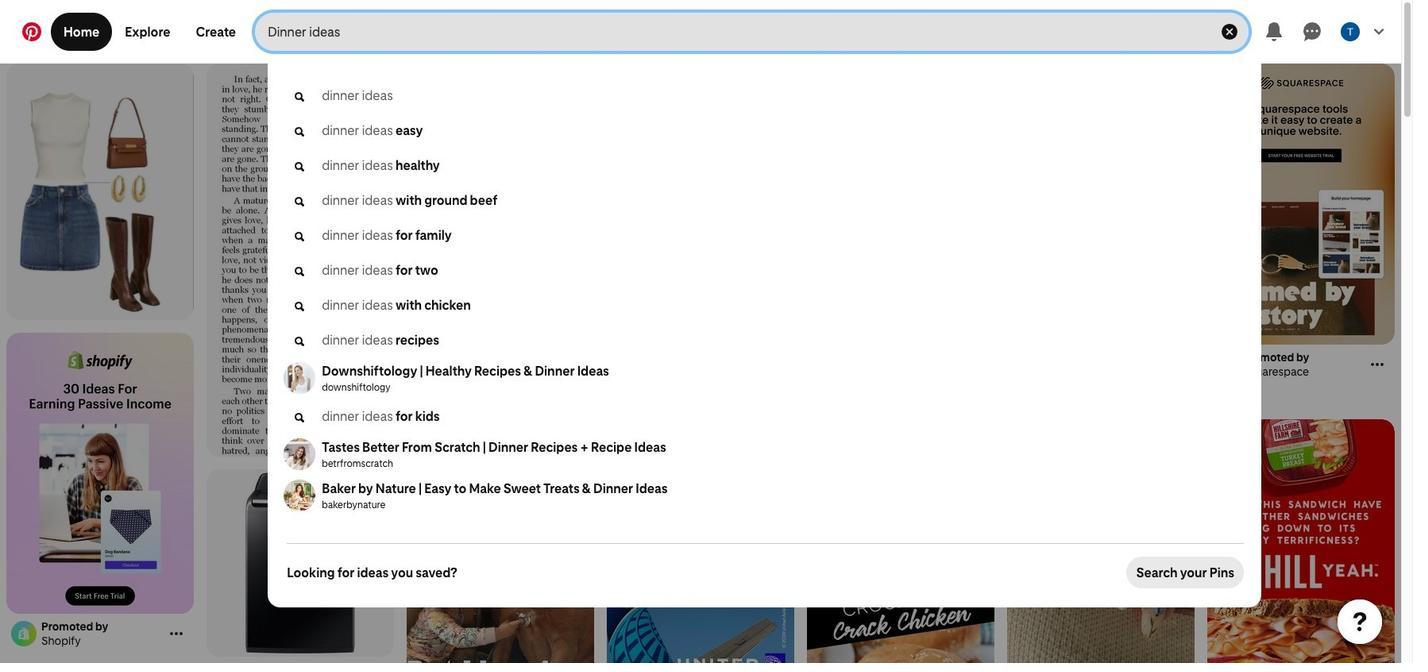 Task type: describe. For each thing, give the bounding box(es) containing it.
33 funny and sweet animal pictures for your week - image
[[407, 470, 594, 663]]

squarespace tools make it easy to create a beautiful and unique website. image
[[1208, 64, 1395, 345]]

Search text field
[[268, 13, 1201, 51]]

this contains an image of: ig@thanya image
[[607, 64, 794, 394]]

samsung's 4.7 cu. ft. large capacity top load washing machine is integrated with wi-fi connectivity so you can receive end-of-cycle alerts and schedule laundry from your smartphone.* with active waterjet, a built-in water faucet, you can easily pretreat heavily soiled and stained clothes. 10 preset cycles to best suit your washing needs. color: black. image
[[207, 470, 394, 657]]

aome decor home decor ideas home design home aesthetic home decor aesthetics home decor aesthetic home decoration home kitchen home decor living room home decorating ideas home wallpaper home decor bedroom home decorating home nails home interior design home decor kitchen home ideas home decor ideas living room home decor styles home decor ideas bedroom home design ideas home decor wallpaper home garden home decoration ideas home bathroom image
[[407, 64, 594, 469]]



Task type: vqa. For each thing, say whether or not it's contained in the screenshot.
Choose wisely so others can find you text field
no



Task type: locate. For each thing, give the bounding box(es) containing it.
this contains an image of: creamy crockpot crack chicken image
[[807, 485, 995, 663]]

explore these passive income ideas to generate extra money and build a more secure financial portfolio. image
[[6, 333, 194, 614]]

tara schultz image
[[1341, 22, 1360, 41]]

can an oven roasted turkey breast pack so much succulent flavor? if it's from hillshire farm®, oh, hill yeah.™ image
[[1208, 419, 1395, 663]]

list
[[0, 64, 1401, 663]]

this contains an image of: autumn fits | fall outfit inspo aesthetic | amazon favorites image
[[6, 64, 194, 321]]

this contains an image of: love, freedom and aloneness image
[[207, 64, 394, 663]]

see how the other side surfs. book your flight to new zealand with united. image
[[607, 407, 794, 663]]

this contains an image of: 112 insanely good nail art ideas to try at your next appointment image
[[1007, 409, 1195, 663]]



